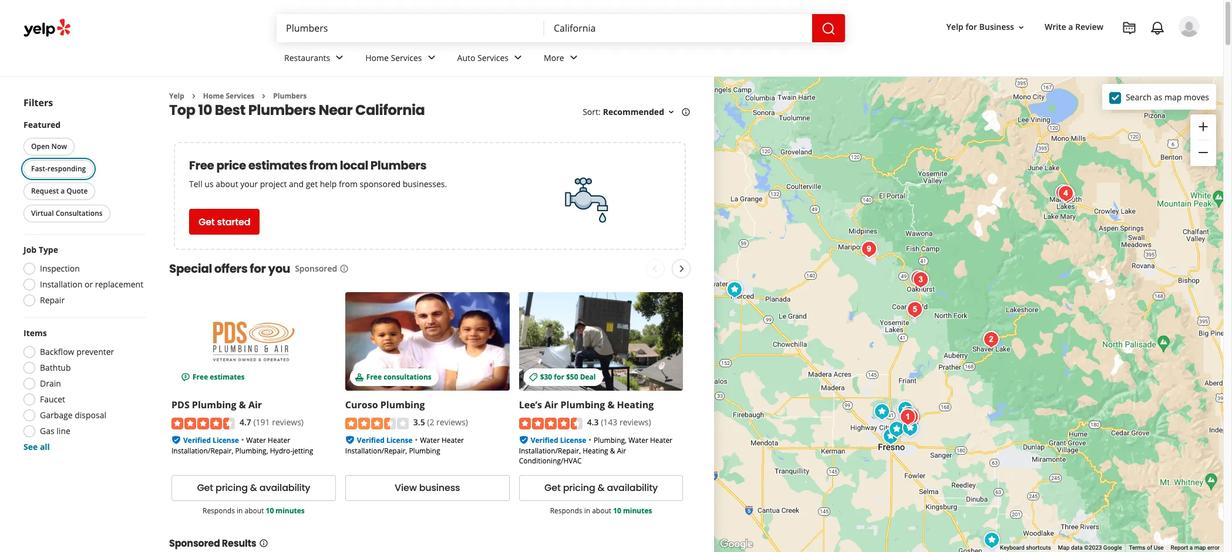 Task type: describe. For each thing, give the bounding box(es) containing it.
license for curoso
[[387, 436, 413, 446]]

of
[[1147, 545, 1153, 552]]

recommended button
[[603, 107, 676, 118]]

water inside "plumbing, water heater installation/repair, heating & air conditioning/hvac"
[[629, 436, 648, 446]]

type
[[39, 244, 58, 256]]

free price estimates from local plumbers image
[[559, 171, 618, 230]]

keyboard
[[1000, 545, 1025, 552]]

& up (143
[[608, 399, 615, 412]]

filters
[[23, 96, 53, 109]]

10 for lee's
[[613, 506, 621, 516]]

shortcuts
[[1026, 545, 1051, 552]]

view business
[[395, 482, 460, 495]]

restaurants link
[[275, 42, 356, 76]]

mcm plumbing image
[[723, 278, 746, 302]]

help
[[320, 179, 337, 190]]

4.7 star rating image
[[172, 418, 235, 430]]

see all
[[23, 442, 50, 453]]

now
[[51, 142, 67, 152]]

availability for &
[[607, 482, 658, 495]]

free price estimates from local plumbers tell us about your project and get help from sponsored businesses.
[[189, 158, 447, 190]]

write a review link
[[1040, 17, 1109, 38]]

consultations
[[56, 209, 103, 219]]

responding
[[47, 164, 86, 174]]

error
[[1208, 545, 1220, 552]]

©2023
[[1085, 545, 1102, 552]]

free estimates
[[193, 373, 245, 383]]

responds for air
[[550, 506, 583, 516]]

air inside "plumbing, water heater installation/repair, heating & air conditioning/hvac"
[[617, 446, 626, 456]]

plumbing, inside water heater installation/repair, plumbing, hydro-jetting
[[235, 446, 268, 456]]

sweetwater plumbing image
[[1054, 182, 1078, 206]]

4.3 star rating image
[[519, 418, 583, 430]]

plumbers inside free price estimates from local plumbers tell us about your project and get help from sponsored businesses.
[[371, 158, 427, 174]]

verified license for curoso
[[357, 436, 413, 446]]

consultations
[[384, 373, 432, 383]]

services inside auto services 'link'
[[478, 52, 509, 63]]

terms
[[1129, 545, 1146, 552]]

16 verified v2 image
[[519, 436, 529, 445]]

lee's
[[519, 399, 542, 412]]

0 horizontal spatial 16 info v2 image
[[259, 539, 268, 549]]

home services inside 'business categories' element
[[366, 52, 422, 63]]

view
[[395, 482, 417, 495]]

virtual
[[31, 209, 54, 219]]

16 free consultations v2 image
[[355, 373, 364, 383]]

project
[[260, 179, 287, 190]]

$50
[[566, 373, 578, 383]]

0 vertical spatial home services link
[[356, 42, 448, 76]]

get for lee's
[[545, 482, 561, 495]]

1 horizontal spatial air
[[545, 399, 558, 412]]

sponsored for sponsored results
[[169, 537, 220, 551]]

1 vertical spatial home services
[[203, 91, 255, 101]]

backflow preventer
[[40, 347, 114, 358]]

4.3
[[587, 417, 599, 429]]

verified license button for pds
[[183, 435, 239, 446]]

mark's plumbing image
[[980, 328, 1003, 352]]

auto services
[[457, 52, 509, 63]]

verified license for lee's
[[531, 436, 587, 446]]

search image
[[822, 21, 836, 36]]

featured
[[23, 119, 61, 130]]

yelp for yelp for business
[[947, 21, 964, 33]]

review
[[1076, 21, 1104, 33]]

zoom in image
[[1197, 120, 1211, 134]]

you
[[268, 261, 290, 278]]

auto services link
[[448, 42, 535, 76]]

california
[[355, 101, 425, 120]]

free consultations link
[[345, 293, 510, 391]]

1 vertical spatial home services link
[[203, 91, 255, 101]]

installation/repair, for pds
[[172, 446, 233, 456]]

write a review
[[1045, 21, 1104, 33]]

curoso plumbing
[[345, 399, 425, 412]]

zoom out image
[[1197, 146, 1211, 160]]

& inside "plumbing, water heater installation/repair, heating & air conditioning/hvac"
[[610, 446, 615, 456]]

central valley sewer image
[[870, 401, 894, 424]]

minutes for pds plumbing & air
[[276, 506, 305, 516]]

map for error
[[1195, 545, 1206, 552]]

yelp for business button
[[942, 17, 1031, 38]]

(191
[[253, 417, 270, 429]]

& down water heater installation/repair, plumbing, hydro-jetting
[[250, 482, 257, 495]]

lee's air plumbing & heating image
[[894, 398, 917, 422]]

yelp for business
[[947, 21, 1015, 33]]

and
[[289, 179, 304, 190]]

goode plumbing image
[[899, 407, 923, 431]]

0 horizontal spatial for
[[250, 261, 266, 278]]

verified for pds
[[183, 436, 211, 446]]

map for moves
[[1165, 91, 1182, 103]]

deal
[[580, 373, 596, 383]]

damon's plumbing image
[[857, 238, 881, 261]]

request a quote
[[31, 186, 88, 196]]

plumbing, water heater installation/repair, heating & air conditioning/hvac
[[519, 436, 673, 466]]

estimates inside free price estimates from local plumbers tell us about your project and get help from sponsored businesses.
[[248, 158, 307, 174]]

Near text field
[[554, 22, 803, 35]]

search
[[1126, 91, 1152, 103]]

16 verified v2 image for curoso plumbing
[[345, 436, 355, 445]]

plumbers right the best
[[248, 101, 316, 120]]

projects image
[[1123, 21, 1137, 35]]

get started
[[199, 216, 250, 229]]

16 verified v2 image for pds plumbing & air
[[172, 436, 181, 445]]

16 chevron right v2 image
[[189, 92, 198, 101]]

open
[[31, 142, 50, 152]]

plumbing up 4.3
[[561, 399, 605, 412]]

request a quote button
[[23, 183, 95, 200]]

3.5 star rating image
[[345, 418, 409, 430]]

business categories element
[[275, 42, 1200, 76]]

get pricing & availability for air
[[197, 482, 310, 495]]

get
[[306, 179, 318, 190]]

about for pds plumbing & air
[[245, 506, 264, 516]]

lee's air plumbing & heating
[[519, 399, 654, 412]]

view business link
[[345, 476, 510, 502]]

4.7
[[240, 417, 251, 429]]

installation
[[40, 279, 82, 290]]

drain
[[40, 378, 61, 389]]

get inside 'button'
[[199, 216, 215, 229]]

Find text field
[[286, 22, 535, 35]]

virtual consultations
[[31, 209, 103, 219]]

water for curoso plumbing
[[420, 436, 440, 446]]

license for lee's
[[560, 436, 587, 446]]

gas line
[[40, 426, 70, 437]]

$30 for $50 deal
[[540, 373, 596, 383]]

plumbing, inside "plumbing, water heater installation/repair, heating & air conditioning/hvac"
[[594, 436, 627, 446]]

inspection
[[40, 263, 80, 274]]

installation or replacement
[[40, 279, 143, 290]]

for for $30
[[554, 373, 564, 383]]

& down "plumbing, water heater installation/repair, heating & air conditioning/hvac"
[[598, 482, 605, 495]]

plumbers right 16 chevron right v2 image
[[273, 91, 307, 101]]

virtual consultations button
[[23, 205, 110, 223]]

(2
[[427, 417, 434, 429]]

0 horizontal spatial 10
[[198, 101, 212, 120]]

0 horizontal spatial services
[[226, 91, 255, 101]]

report a map error
[[1171, 545, 1220, 552]]

jetting
[[293, 446, 313, 456]]

pds plumbing & air image
[[899, 406, 923, 429]]

1 vertical spatial home
[[203, 91, 224, 101]]

24 chevron down v2 image for restaurants
[[333, 51, 347, 65]]

data
[[1071, 545, 1083, 552]]

bathtub
[[40, 362, 71, 374]]

0 horizontal spatial from
[[309, 158, 338, 174]]

reviews) for pds plumbing & air
[[272, 417, 304, 429]]

16 chevron right v2 image
[[259, 92, 269, 101]]

free for price
[[189, 158, 214, 174]]

terms of use
[[1129, 545, 1164, 552]]

curoso plumbing link
[[345, 399, 425, 412]]

1 vertical spatial from
[[339, 179, 358, 190]]

conditioning/hvac
[[519, 456, 582, 466]]

see all button
[[23, 442, 50, 453]]

started
[[217, 216, 250, 229]]

fast-responding
[[31, 164, 86, 174]]

get started button
[[189, 209, 260, 235]]

verified license button for curoso
[[357, 435, 413, 446]]

tell
[[189, 179, 202, 190]]

yelp for yelp link
[[169, 91, 184, 101]]

plumbing inside water heater installation/repair, plumbing
[[409, 446, 440, 456]]

auto
[[457, 52, 476, 63]]

0 horizontal spatial air
[[248, 399, 262, 412]]

yelp link
[[169, 91, 184, 101]]

16 free estimates v2 image
[[181, 373, 190, 383]]



Task type: vqa. For each thing, say whether or not it's contained in the screenshot.
The For to the middle
yes



Task type: locate. For each thing, give the bounding box(es) containing it.
water heater installation/repair, plumbing
[[345, 436, 464, 456]]

a inside button
[[61, 186, 65, 196]]

0 horizontal spatial license
[[213, 436, 239, 446]]

2 verified from the left
[[357, 436, 385, 446]]

estimates up project
[[248, 158, 307, 174]]

plumbing up 3.5
[[381, 399, 425, 412]]

0 vertical spatial plumbing,
[[594, 436, 627, 446]]

preventer
[[76, 347, 114, 358]]

reviews) for lee's air plumbing & heating
[[620, 417, 651, 429]]

sponsored left "results"
[[169, 537, 220, 551]]

allbritten image
[[899, 417, 922, 441]]

pds plumbing & air
[[172, 399, 262, 412]]

1 horizontal spatial verified
[[357, 436, 385, 446]]

2 horizontal spatial verified license
[[531, 436, 587, 446]]

1 24 chevron down v2 image from the left
[[511, 51, 525, 65]]

previous image
[[648, 262, 662, 276]]

about for lee's air plumbing & heating
[[592, 506, 612, 516]]

heater down 4.3 (143 reviews)
[[650, 436, 673, 446]]

reviews) right (191
[[272, 417, 304, 429]]

verified down '4.7 star rating' image
[[183, 436, 211, 446]]

plumbing up '4.7 star rating' image
[[192, 399, 237, 412]]

yang's drain and plumbing image
[[885, 418, 909, 442]]

free up tell
[[189, 158, 214, 174]]

heater up hydro-
[[268, 436, 290, 446]]

16 chevron down v2 image right 'business'
[[1017, 23, 1026, 32]]

pricing for plumbing
[[563, 482, 595, 495]]

10 for pds
[[266, 506, 274, 516]]

open now button
[[23, 138, 75, 156]]

1 horizontal spatial 10
[[266, 506, 274, 516]]

2 heater from the left
[[442, 436, 464, 446]]

responds for plumbing
[[203, 506, 235, 516]]

heater inside water heater installation/repair, plumbing, hydro-jetting
[[268, 436, 290, 446]]

option group
[[20, 244, 146, 310], [20, 328, 146, 454]]

0 horizontal spatial 24 chevron down v2 image
[[511, 51, 525, 65]]

verified license down 3.5 star rating image
[[357, 436, 413, 446]]

1 horizontal spatial 16 info v2 image
[[340, 264, 349, 274]]

air up 4.3 star rating image
[[545, 399, 558, 412]]

1 verified from the left
[[183, 436, 211, 446]]

get pricing & availability down "plumbing, water heater installation/repair, heating & air conditioning/hvac"
[[545, 482, 658, 495]]

get pricing & availability for &
[[545, 482, 658, 495]]

responds
[[203, 506, 235, 516], [550, 506, 583, 516]]

water inside water heater installation/repair, plumbing, hydro-jetting
[[246, 436, 266, 446]]

24 chevron down v2 image inside more link
[[567, 51, 581, 65]]

3 installation/repair, from the left
[[519, 446, 581, 456]]

services right auto
[[478, 52, 509, 63]]

heating for &
[[617, 399, 654, 412]]

availability
[[260, 482, 310, 495], [607, 482, 658, 495]]

free right the 16 free estimates v2 image
[[193, 373, 208, 383]]

24 chevron down v2 image right restaurants
[[333, 51, 347, 65]]

2 responds from the left
[[550, 506, 583, 516]]

water down 4.3 (143 reviews)
[[629, 436, 648, 446]]

0 horizontal spatial none field
[[286, 22, 535, 35]]

verified license button down '4.7 star rating' image
[[183, 435, 239, 446]]

2 get pricing & availability from the left
[[545, 482, 658, 495]]

3 reviews) from the left
[[620, 417, 651, 429]]

get pricing & availability
[[197, 482, 310, 495], [545, 482, 658, 495]]

sponsored
[[295, 263, 337, 275], [169, 537, 220, 551]]

free inside free price estimates from local plumbers tell us about your project and get help from sponsored businesses.
[[189, 158, 214, 174]]

1 heater from the left
[[268, 436, 290, 446]]

0 horizontal spatial heater
[[268, 436, 290, 446]]

see
[[23, 442, 38, 453]]

2 24 chevron down v2 image from the left
[[567, 51, 581, 65]]

fast-
[[31, 164, 47, 174]]

installation/repair,
[[172, 446, 233, 456], [345, 446, 407, 456], [519, 446, 581, 456]]

sort:
[[583, 107, 601, 118]]

services left 16 chevron right v2 image
[[226, 91, 255, 101]]

1 verified license from the left
[[183, 436, 239, 446]]

0 vertical spatial yelp
[[947, 21, 964, 33]]

google
[[1104, 545, 1122, 552]]

1 responds in about 10 minutes from the left
[[203, 506, 305, 516]]

24 chevron down v2 image for auto services
[[511, 51, 525, 65]]

about
[[216, 179, 238, 190], [245, 506, 264, 516], [592, 506, 612, 516]]

2 horizontal spatial installation/repair,
[[519, 446, 581, 456]]

16 chevron down v2 image left 16 info v2 image
[[667, 108, 676, 117]]

0 horizontal spatial responds in about 10 minutes
[[203, 506, 305, 516]]

get for pds
[[197, 482, 213, 495]]

installation/repair, down 4.3 star rating image
[[519, 446, 581, 456]]

search as map moves
[[1126, 91, 1210, 103]]

nelson plumbing image
[[896, 406, 920, 429]]

get down conditioning/hvac
[[545, 482, 561, 495]]

0 horizontal spatial get pricing & availability
[[197, 482, 310, 495]]

1 availability from the left
[[260, 482, 310, 495]]

0 horizontal spatial 24 chevron down v2 image
[[333, 51, 347, 65]]

report
[[1171, 545, 1189, 552]]

0 vertical spatial a
[[1069, 21, 1074, 33]]

2 horizontal spatial verified
[[531, 436, 558, 446]]

1 horizontal spatial responds
[[550, 506, 583, 516]]

24 chevron down v2 image for home services
[[424, 51, 439, 65]]

16 info v2 image
[[340, 264, 349, 274], [259, 539, 268, 549]]

a for report
[[1190, 545, 1193, 552]]

next image
[[675, 262, 689, 276]]

2 horizontal spatial 10
[[613, 506, 621, 516]]

services down find field
[[391, 52, 422, 63]]

3.5
[[413, 417, 425, 429]]

2 installation/repair, from the left
[[345, 446, 407, 456]]

&
[[239, 399, 246, 412], [608, 399, 615, 412], [610, 446, 615, 456], [250, 482, 257, 495], [598, 482, 605, 495]]

air down 4.3 (143 reviews)
[[617, 446, 626, 456]]

map region
[[645, 34, 1233, 553]]

2 minutes from the left
[[623, 506, 652, 516]]

option group containing job type
[[20, 244, 146, 310]]

water down (191
[[246, 436, 266, 446]]

1 horizontal spatial services
[[391, 52, 422, 63]]

24 chevron down v2 image right auto services
[[511, 51, 525, 65]]

water heater installation/repair, plumbing, hydro-jetting
[[172, 436, 313, 456]]

replacement
[[95, 279, 143, 290]]

pricing for &
[[216, 482, 248, 495]]

1 get pricing & availability button from the left
[[172, 476, 336, 502]]

0 horizontal spatial verified
[[183, 436, 211, 446]]

0 vertical spatial map
[[1165, 91, 1182, 103]]

license down '4.7 star rating' image
[[213, 436, 239, 446]]

more link
[[535, 42, 590, 76]]

keyboard shortcuts
[[1000, 545, 1051, 552]]

reviews) for curoso plumbing
[[437, 417, 468, 429]]

1 horizontal spatial 16 chevron down v2 image
[[1017, 23, 1026, 32]]

0 horizontal spatial plumbing,
[[235, 446, 268, 456]]

1 horizontal spatial estimates
[[248, 158, 307, 174]]

0 horizontal spatial estimates
[[210, 373, 245, 383]]

get left the started
[[199, 216, 215, 229]]

heater inside "plumbing, water heater installation/repair, heating & air conditioning/hvac"
[[650, 436, 673, 446]]

1 reviews) from the left
[[272, 417, 304, 429]]

16 deal v2 image
[[529, 373, 538, 383]]

quote
[[67, 186, 88, 196]]

1 horizontal spatial 16 verified v2 image
[[345, 436, 355, 445]]

sierra plumbing & repipe image
[[909, 268, 933, 292]]

24 chevron down v2 image
[[333, 51, 347, 65], [424, 51, 439, 65]]

a for write
[[1069, 21, 1074, 33]]

24 chevron down v2 image left auto
[[424, 51, 439, 65]]

2 horizontal spatial services
[[478, 52, 509, 63]]

24 chevron down v2 image for more
[[567, 51, 581, 65]]

16 info v2 image
[[681, 108, 691, 117]]

yelp left 16 chevron right v2 icon
[[169, 91, 184, 101]]

1 horizontal spatial water
[[420, 436, 440, 446]]

top 10 best plumbers near california
[[169, 101, 425, 120]]

2 verified license button from the left
[[357, 435, 413, 446]]

or
[[85, 279, 93, 290]]

home
[[366, 52, 389, 63], [203, 91, 224, 101]]

1 verified license button from the left
[[183, 435, 239, 446]]

24 chevron down v2 image
[[511, 51, 525, 65], [567, 51, 581, 65]]

water down (2
[[420, 436, 440, 446]]

installation/repair, down '4.7 star rating' image
[[172, 446, 233, 456]]

1 pricing from the left
[[216, 482, 248, 495]]

heater for pds plumbing & air
[[268, 436, 290, 446]]

heater down 3.5 (2 reviews)
[[442, 436, 464, 446]]

pds
[[172, 399, 190, 412]]

responds up sponsored results
[[203, 506, 235, 516]]

reviews) right (143
[[620, 417, 651, 429]]

2 horizontal spatial for
[[966, 21, 977, 33]]

pricing down conditioning/hvac
[[563, 482, 595, 495]]

get up sponsored results
[[197, 482, 213, 495]]

verified license button
[[183, 435, 239, 446], [357, 435, 413, 446], [531, 435, 587, 446]]

heating down 4.3
[[583, 446, 608, 456]]

verified license button down 3.5 star rating image
[[357, 435, 413, 446]]

3 verified license from the left
[[531, 436, 587, 446]]

featured group
[[21, 119, 146, 225]]

2 vertical spatial a
[[1190, 545, 1193, 552]]

0 horizontal spatial home services
[[203, 91, 255, 101]]

a right 'report'
[[1190, 545, 1193, 552]]

verified license for pds
[[183, 436, 239, 446]]

free for consultations
[[366, 373, 382, 383]]

get
[[199, 216, 215, 229], [197, 482, 213, 495], [545, 482, 561, 495]]

map right as
[[1165, 91, 1182, 103]]

0 horizontal spatial map
[[1165, 91, 1182, 103]]

3 verified license button from the left
[[531, 435, 587, 446]]

installation/repair, inside water heater installation/repair, plumbing
[[345, 446, 407, 456]]

home services link right 16 chevron right v2 icon
[[203, 91, 255, 101]]

2 16 verified v2 image from the left
[[345, 436, 355, 445]]

2 license from the left
[[387, 436, 413, 446]]

write
[[1045, 21, 1067, 33]]

for inside $30 for $50 deal link
[[554, 373, 564, 383]]

1 horizontal spatial yelp
[[947, 21, 964, 33]]

installation/repair, inside water heater installation/repair, plumbing, hydro-jetting
[[172, 446, 233, 456]]

1 vertical spatial for
[[250, 261, 266, 278]]

$30
[[540, 373, 552, 383]]

0 horizontal spatial pricing
[[216, 482, 248, 495]]

0 horizontal spatial installation/repair,
[[172, 446, 233, 456]]

2 verified license from the left
[[357, 436, 413, 446]]

map
[[1058, 545, 1070, 552]]

availability down "plumbing, water heater installation/repair, heating & air conditioning/hvac"
[[607, 482, 658, 495]]

verified license down 4.3 star rating image
[[531, 436, 587, 446]]

1 horizontal spatial plumbing,
[[594, 436, 627, 446]]

google image
[[717, 538, 756, 553]]

heating
[[617, 399, 654, 412], [583, 446, 608, 456]]

from up help
[[309, 158, 338, 174]]

estimates up pds plumbing & air link
[[210, 373, 245, 383]]

1 horizontal spatial get pricing & availability button
[[519, 476, 684, 502]]

2 horizontal spatial license
[[560, 436, 587, 446]]

2 horizontal spatial about
[[592, 506, 612, 516]]

verified down 3.5 star rating image
[[357, 436, 385, 446]]

2 horizontal spatial reviews)
[[620, 417, 651, 429]]

sponsored
[[360, 179, 401, 190]]

0 horizontal spatial home
[[203, 91, 224, 101]]

16 chevron down v2 image for recommended
[[667, 108, 676, 117]]

availability down hydro-
[[260, 482, 310, 495]]

a for request
[[61, 186, 65, 196]]

sponsored for sponsored
[[295, 263, 337, 275]]

home services
[[366, 52, 422, 63], [203, 91, 255, 101]]

0 horizontal spatial 16 verified v2 image
[[172, 436, 181, 445]]

verified license down '4.7 star rating' image
[[183, 436, 239, 446]]

home inside 'business categories' element
[[366, 52, 389, 63]]

curoso plumbing image
[[897, 404, 921, 427]]

from down the local
[[339, 179, 358, 190]]

for right $30
[[554, 373, 564, 383]]

1 vertical spatial 16 chevron down v2 image
[[667, 108, 676, 117]]

16 chevron down v2 image
[[1017, 23, 1026, 32], [667, 108, 676, 117]]

responds in about 10 minutes for air
[[203, 506, 305, 516]]

1 horizontal spatial a
[[1069, 21, 1074, 33]]

1 vertical spatial yelp
[[169, 91, 184, 101]]

plumbing, down (143
[[594, 436, 627, 446]]

map left error
[[1195, 545, 1206, 552]]

0 vertical spatial from
[[309, 158, 338, 174]]

1 vertical spatial 16 info v2 image
[[259, 539, 268, 549]]

license down 4.3 star rating image
[[560, 436, 587, 446]]

drain guru plumbing services image
[[980, 529, 1004, 553]]

heating up 4.3 (143 reviews)
[[617, 399, 654, 412]]

1 get pricing & availability from the left
[[197, 482, 310, 495]]

2 horizontal spatial a
[[1190, 545, 1193, 552]]

garbage
[[40, 410, 73, 421]]

water
[[246, 436, 266, 446], [420, 436, 440, 446], [629, 436, 648, 446]]

reviews) right (2
[[437, 417, 468, 429]]

about inside free price estimates from local plumbers tell us about your project and get help from sponsored businesses.
[[216, 179, 238, 190]]

garbage disposal
[[40, 410, 106, 421]]

24 chevron down v2 image inside auto services 'link'
[[511, 51, 525, 65]]

get pricing & availability down water heater installation/repair, plumbing, hydro-jetting
[[197, 482, 310, 495]]

2 pricing from the left
[[563, 482, 595, 495]]

special offers for you
[[169, 261, 290, 278]]

2 none field from the left
[[554, 22, 803, 35]]

services
[[391, 52, 422, 63], [478, 52, 509, 63], [226, 91, 255, 101]]

None search field
[[277, 14, 848, 42]]

near
[[319, 101, 353, 120]]

affordable  plumbing service image
[[903, 298, 927, 322]]

license for pds
[[213, 436, 239, 446]]

1 horizontal spatial availability
[[607, 482, 658, 495]]

3 verified from the left
[[531, 436, 558, 446]]

0 vertical spatial 16 chevron down v2 image
[[1017, 23, 1026, 32]]

1 horizontal spatial home
[[366, 52, 389, 63]]

responds in about 10 minutes for &
[[550, 506, 652, 516]]

1 horizontal spatial 24 chevron down v2 image
[[424, 51, 439, 65]]

your
[[240, 179, 258, 190]]

heating for installation/repair,
[[583, 446, 608, 456]]

keyboard shortcuts button
[[1000, 545, 1051, 553]]

for left the "you"
[[250, 261, 266, 278]]

moves
[[1184, 91, 1210, 103]]

0 horizontal spatial minutes
[[276, 506, 305, 516]]

a right write
[[1069, 21, 1074, 33]]

16 verified v2 image down 3.5 star rating image
[[345, 436, 355, 445]]

3 heater from the left
[[650, 436, 673, 446]]

1 horizontal spatial pricing
[[563, 482, 595, 495]]

free estimates link
[[172, 293, 336, 391]]

verified license button down 4.3 star rating image
[[531, 435, 587, 446]]

None field
[[286, 22, 535, 35], [554, 22, 803, 35]]

1 horizontal spatial installation/repair,
[[345, 446, 407, 456]]

1 horizontal spatial verified license
[[357, 436, 413, 446]]

schilling plumbing image
[[1052, 182, 1075, 205]]

for inside yelp for business button
[[966, 21, 977, 33]]

2 responds in about 10 minutes from the left
[[550, 506, 652, 516]]

nolan p. image
[[1179, 16, 1200, 37]]

4.7 (191 reviews)
[[240, 417, 304, 429]]

all
[[40, 442, 50, 453]]

0 horizontal spatial sponsored
[[169, 537, 220, 551]]

job type
[[23, 244, 58, 256]]

24 chevron down v2 image right more
[[567, 51, 581, 65]]

1 horizontal spatial home services link
[[356, 42, 448, 76]]

verified license
[[183, 436, 239, 446], [357, 436, 413, 446], [531, 436, 587, 446]]

0 horizontal spatial in
[[237, 506, 243, 516]]

1 horizontal spatial in
[[584, 506, 590, 516]]

heater inside water heater installation/repair, plumbing
[[442, 436, 464, 446]]

sponsored results
[[169, 537, 256, 551]]

verified down 4.3 star rating image
[[531, 436, 558, 446]]

free right 16 free consultations v2 icon
[[366, 373, 382, 383]]

1 water from the left
[[246, 436, 266, 446]]

installation/repair, for curoso
[[345, 446, 407, 456]]

option group containing items
[[20, 328, 146, 454]]

1 16 verified v2 image from the left
[[172, 436, 181, 445]]

air up (191
[[248, 399, 262, 412]]

0 vertical spatial option group
[[20, 244, 146, 310]]

2 reviews) from the left
[[437, 417, 468, 429]]

0 horizontal spatial water
[[246, 436, 266, 446]]

2 horizontal spatial verified license button
[[531, 435, 587, 446]]

home services link down find field
[[356, 42, 448, 76]]

1 vertical spatial plumbing,
[[235, 446, 268, 456]]

map
[[1165, 91, 1182, 103], [1195, 545, 1206, 552]]

oakhurst plumbing image
[[907, 267, 930, 291]]

0 horizontal spatial yelp
[[169, 91, 184, 101]]

1 horizontal spatial about
[[245, 506, 264, 516]]

16 chevron down v2 image inside the recommended dropdown button
[[667, 108, 676, 117]]

1 option group from the top
[[20, 244, 146, 310]]

yelp inside yelp for business button
[[947, 21, 964, 33]]

1 installation/repair, from the left
[[172, 446, 233, 456]]

pds plumbing & air image
[[899, 406, 923, 429]]

fast-responding button
[[23, 160, 94, 178]]

verified for curoso
[[357, 436, 385, 446]]

16 chevron down v2 image inside yelp for business button
[[1017, 23, 1026, 32]]

home services right 16 chevron right v2 icon
[[203, 91, 255, 101]]

business
[[980, 21, 1015, 33]]

verified license button for lee's
[[531, 435, 587, 446]]

pricing
[[216, 482, 248, 495], [563, 482, 595, 495]]

yelp left 'business'
[[947, 21, 964, 33]]

2 get pricing & availability button from the left
[[519, 476, 684, 502]]

1 24 chevron down v2 image from the left
[[333, 51, 347, 65]]

0 horizontal spatial get pricing & availability button
[[172, 476, 336, 502]]

job
[[23, 244, 37, 256]]

1 horizontal spatial none field
[[554, 22, 803, 35]]

0 vertical spatial home
[[366, 52, 389, 63]]

home down find field
[[366, 52, 389, 63]]

none field near
[[554, 22, 803, 35]]

2 horizontal spatial water
[[629, 436, 648, 446]]

get pricing & availability button down "plumbing, water heater installation/repair, heating & air conditioning/hvac"
[[519, 476, 684, 502]]

open now
[[31, 142, 67, 152]]

1 horizontal spatial get pricing & availability
[[545, 482, 658, 495]]

curoso
[[345, 399, 378, 412]]

(143
[[601, 417, 618, 429]]

0 vertical spatial estimates
[[248, 158, 307, 174]]

3.5 (2 reviews)
[[413, 417, 468, 429]]

1 horizontal spatial for
[[554, 373, 564, 383]]

24 chevron down v2 image inside restaurants link
[[333, 51, 347, 65]]

2 option group from the top
[[20, 328, 146, 454]]

0 horizontal spatial home services link
[[203, 91, 255, 101]]

heating inside "plumbing, water heater installation/repair, heating & air conditioning/hvac"
[[583, 446, 608, 456]]

all star plumbing image
[[879, 425, 903, 449]]

license down 3.5 star rating image
[[387, 436, 413, 446]]

in for plumbing
[[584, 506, 590, 516]]

2 in from the left
[[584, 506, 590, 516]]

notifications image
[[1151, 21, 1165, 35]]

responds down conditioning/hvac
[[550, 506, 583, 516]]

1 horizontal spatial from
[[339, 179, 358, 190]]

1 horizontal spatial 24 chevron down v2 image
[[567, 51, 581, 65]]

businesses.
[[403, 179, 447, 190]]

1 in from the left
[[237, 506, 243, 516]]

water for pds plumbing & air
[[246, 436, 266, 446]]

top
[[169, 101, 195, 120]]

sponsored right the "you"
[[295, 263, 337, 275]]

a left quote
[[61, 186, 65, 196]]

for for yelp
[[966, 21, 977, 33]]

in for &
[[237, 506, 243, 516]]

1 vertical spatial estimates
[[210, 373, 245, 383]]

group
[[1191, 115, 1217, 166]]

results
[[222, 537, 256, 551]]

& down (143
[[610, 446, 615, 456]]

& up the 4.7
[[239, 399, 246, 412]]

minutes for lee's air plumbing & heating
[[623, 506, 652, 516]]

1 minutes from the left
[[276, 506, 305, 516]]

1 horizontal spatial minutes
[[623, 506, 652, 516]]

verified for lee's
[[531, 436, 558, 446]]

heater for curoso plumbing
[[442, 436, 464, 446]]

use
[[1154, 545, 1164, 552]]

home services down find field
[[366, 52, 422, 63]]

16 verified v2 image down '4.7 star rating' image
[[172, 436, 181, 445]]

backflow
[[40, 347, 74, 358]]

2 vertical spatial for
[[554, 373, 564, 383]]

free for estimates
[[193, 373, 208, 383]]

2 water from the left
[[420, 436, 440, 446]]

home right 16 chevron right v2 icon
[[203, 91, 224, 101]]

1 vertical spatial a
[[61, 186, 65, 196]]

2 horizontal spatial air
[[617, 446, 626, 456]]

2 availability from the left
[[607, 482, 658, 495]]

user actions element
[[937, 15, 1217, 87]]

plumbers up sponsored
[[371, 158, 427, 174]]

1 none field from the left
[[286, 22, 535, 35]]

1 horizontal spatial responds in about 10 minutes
[[550, 506, 652, 516]]

estimates inside "free estimates" link
[[210, 373, 245, 383]]

none field find
[[286, 22, 535, 35]]

higerd plumbing image
[[1055, 184, 1079, 207]]

0 vertical spatial sponsored
[[295, 263, 337, 275]]

water inside water heater installation/repair, plumbing
[[420, 436, 440, 446]]

pricing down water heater installation/repair, plumbing, hydro-jetting
[[216, 482, 248, 495]]

report a map error link
[[1171, 545, 1220, 552]]

installation/repair, inside "plumbing, water heater installation/repair, heating & air conditioning/hvac"
[[519, 446, 581, 456]]

0 horizontal spatial reviews)
[[272, 417, 304, 429]]

2 horizontal spatial heater
[[650, 436, 673, 446]]

0 horizontal spatial about
[[216, 179, 238, 190]]

16 chevron down v2 image for yelp for business
[[1017, 23, 1026, 32]]

1 license from the left
[[213, 436, 239, 446]]

2 24 chevron down v2 image from the left
[[424, 51, 439, 65]]

get pricing & availability button for &
[[519, 476, 684, 502]]

availability for air
[[260, 482, 310, 495]]

request
[[31, 186, 59, 196]]

for left 'business'
[[966, 21, 977, 33]]

1 responds from the left
[[203, 506, 235, 516]]

responds in about 10 minutes
[[203, 506, 305, 516], [550, 506, 652, 516]]

installation/repair, down 3.5 star rating image
[[345, 446, 407, 456]]

1 vertical spatial option group
[[20, 328, 146, 454]]

plumbing down 3.5
[[409, 446, 440, 456]]

1 horizontal spatial license
[[387, 436, 413, 446]]

3 license from the left
[[560, 436, 587, 446]]

free
[[189, 158, 214, 174], [193, 373, 208, 383], [366, 373, 382, 383]]

free consultations
[[366, 373, 432, 383]]

0 horizontal spatial verified license button
[[183, 435, 239, 446]]

0 horizontal spatial responds
[[203, 506, 235, 516]]

more
[[544, 52, 564, 63]]

16 verified v2 image
[[172, 436, 181, 445], [345, 436, 355, 445]]

line
[[57, 426, 70, 437]]

home services link
[[356, 42, 448, 76], [203, 91, 255, 101]]

0 horizontal spatial verified license
[[183, 436, 239, 446]]

get pricing & availability button for air
[[172, 476, 336, 502]]

3 water from the left
[[629, 436, 648, 446]]

plumbing, down the 4.7
[[235, 446, 268, 456]]

get pricing & availability button down water heater installation/repair, plumbing, hydro-jetting
[[172, 476, 336, 502]]



